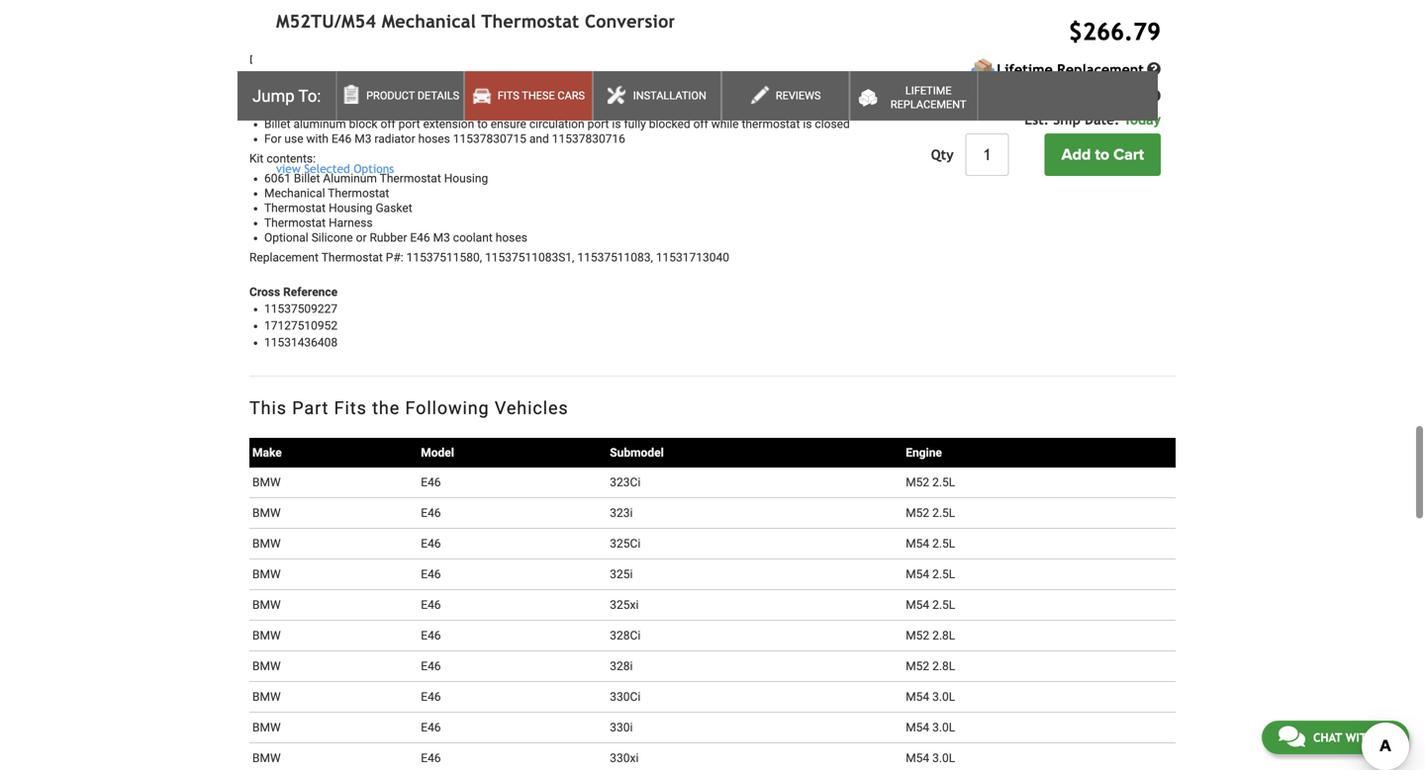 Task type: vqa. For each thing, say whether or not it's contained in the screenshot.
the top M54 2.5L
yes



Task type: locate. For each thing, give the bounding box(es) containing it.
1 vertical spatial m54 2.5l
[[906, 568, 955, 582]]

0 horizontal spatial fits
[[334, 398, 367, 419]]

lifetime replacement up qty
[[891, 85, 966, 111]]

0 horizontal spatial 6061
[[264, 171, 291, 185]]

replacement down the optional
[[249, 251, 319, 265]]

2 m54 2.5l from the top
[[906, 568, 955, 582]]

on
[[486, 87, 500, 101]]

4 2.5l from the top
[[932, 568, 955, 582]]

e46 for 330i
[[421, 722, 441, 735]]

1 vertical spatial lifetime
[[905, 85, 952, 97]]

m54
[[906, 538, 929, 551], [906, 568, 929, 582], [906, 599, 929, 613], [906, 691, 929, 705], [906, 722, 929, 735], [906, 752, 929, 766]]

2.8l
[[932, 630, 955, 643], [932, 660, 955, 674]]

question circle image right "applications"
[[1147, 62, 1161, 76]]

performance down logo
[[438, 102, 506, 116]]

option to use aftermarket colder thermostats if desired thermostat can be replaced separately for lower maintenance cost
[[264, 3, 617, 32]]

0 vertical spatial lifetime replacement
[[997, 61, 1144, 78]]

1 vertical spatial billet
[[294, 171, 320, 185]]

use up contents:
[[284, 132, 303, 146]]

m54 2.5l for 325ci
[[906, 538, 955, 551]]

harness
[[329, 216, 373, 230]]

with down aluminum
[[306, 132, 329, 146]]

0 horizontal spatial lifetime
[[905, 85, 952, 97]]

3 m52 from the top
[[906, 630, 929, 643]]

0 vertical spatial m54 3.0l
[[906, 691, 955, 705]]

323ci
[[610, 476, 641, 490]]

closed
[[815, 117, 850, 131]]

to inside option to use aftermarket colder thermostats if desired thermostat can be replaced separately for lower maintenance cost
[[302, 3, 313, 17]]

1 2.8l from the top
[[932, 630, 955, 643]]

performance
[[1003, 73, 1071, 86], [438, 102, 506, 116]]

fits down aluminum,
[[498, 89, 519, 102]]

m52tu/m54
[[276, 11, 376, 32]]

chat
[[1313, 731, 1342, 745]]

billet down contents:
[[294, 171, 320, 185]]

us
[[1378, 731, 1392, 745]]

None text field
[[966, 134, 1009, 176]]

1 m52 from the top
[[906, 476, 929, 490]]

0 vertical spatial for
[[472, 18, 487, 32]]

thermostat
[[580, 73, 639, 86], [742, 117, 800, 131]]

2 vertical spatial m54 2.5l
[[906, 599, 955, 613]]

use
[[316, 3, 335, 17], [284, 132, 303, 146]]

qty
[[931, 147, 954, 163]]

1 horizontal spatial is
[[803, 117, 812, 131]]

to right the add on the top of the page
[[1095, 145, 1109, 164]]

housing down 11537830715
[[444, 171, 488, 185]]

question circle image up today
[[1147, 89, 1161, 103]]

options
[[354, 162, 394, 176]]

1 vertical spatial lifetime replacement
[[891, 85, 966, 111]]

the
[[503, 87, 519, 101], [600, 87, 617, 101], [372, 398, 400, 419]]

1 horizontal spatial off
[[693, 117, 708, 131]]

2.5l for 323ci
[[932, 476, 955, 490]]

gasket
[[376, 201, 412, 215]]

bmw for 330ci
[[252, 691, 281, 705]]

lifetime up qty
[[905, 85, 952, 97]]

m54 for 330ci
[[906, 691, 929, 705]]

0 horizontal spatial lifetime replacement
[[891, 85, 966, 111]]

3.0l for 330i
[[932, 722, 955, 735]]

11537830716
[[552, 132, 625, 146]]

0 horizontal spatial performance
[[438, 102, 506, 116]]

2 off from the left
[[693, 117, 708, 131]]

1 horizontal spatial port
[[587, 117, 609, 131]]

0 vertical spatial m54 2.5l
[[906, 538, 955, 551]]

3 m54 from the top
[[906, 599, 929, 613]]

0 vertical spatial performance
[[1003, 73, 1071, 86]]

6 bmw from the top
[[252, 630, 281, 643]]

4 m54 from the top
[[906, 691, 929, 705]]

silicone
[[311, 231, 353, 245]]

0 horizontal spatial of
[[339, 73, 350, 86]]

1 m54 from the top
[[906, 538, 929, 551]]

0 vertical spatial and
[[927, 73, 947, 86]]

replacement down abuse
[[891, 98, 966, 111]]

1 horizontal spatial use
[[316, 3, 335, 17]]

m54 3.0l for 330ci
[[906, 691, 955, 705]]

thermostat inside option to use aftermarket colder thermostats if desired thermostat can be replaced separately for lower maintenance cost
[[264, 18, 326, 32]]

0 vertical spatial thermostat
[[580, 73, 639, 86]]

2 of from the left
[[428, 73, 439, 86]]

aluminum
[[293, 117, 346, 131]]

2 m52 2.5l from the top
[[906, 507, 955, 521]]

1 vertical spatial m52 2.8l
[[906, 660, 955, 674]]

following
[[405, 398, 489, 419]]

3 3.0l from the top
[[932, 752, 955, 766]]

turner up fully
[[620, 87, 654, 101]]

1 horizontal spatial 6061
[[470, 73, 497, 86]]

e46
[[331, 132, 352, 146], [410, 231, 430, 245], [421, 476, 441, 490], [421, 507, 441, 521], [421, 538, 441, 551], [421, 568, 441, 582], [421, 599, 441, 613], [421, 630, 441, 643], [421, 660, 441, 674], [421, 691, 441, 705], [421, 722, 441, 735], [421, 752, 441, 766]]

2 vertical spatial with
[[1346, 731, 1375, 745]]

fits inside "link"
[[498, 89, 519, 102]]

0 horizontal spatial billet
[[264, 117, 290, 131]]

port up 11537830716
[[587, 117, 609, 131]]

1 3.0l from the top
[[932, 691, 955, 705]]

5 2.5l from the top
[[932, 599, 955, 613]]

applications
[[1074, 73, 1138, 86]]

3 m54 3.0l from the top
[[906, 752, 955, 766]]

thermostat down steering
[[742, 117, 800, 131]]

billet down viton
[[264, 117, 290, 131]]

6061 down contents:
[[264, 171, 291, 185]]

engine
[[906, 446, 942, 460]]

bmw for 330xi
[[252, 752, 281, 766]]

reference
[[283, 285, 338, 299]]

2 m52 2.8l from the top
[[906, 660, 955, 674]]

question circle image
[[1147, 62, 1161, 76], [1147, 89, 1161, 103]]

replacement down "266.79"
[[1057, 61, 1144, 78]]

2 vertical spatial 3.0l
[[932, 752, 955, 766]]

7 bmw from the top
[[252, 660, 281, 674]]

2 m54 3.0l from the top
[[906, 722, 955, 735]]

1 vertical spatial housing
[[329, 201, 373, 215]]

these
[[522, 89, 555, 102]]

1 horizontal spatial turner
[[620, 87, 654, 101]]

m52 2.8l
[[906, 630, 955, 643], [906, 660, 955, 674]]

0 vertical spatial replacement
[[1057, 61, 1144, 78]]

est.
[[1024, 112, 1049, 128]]

1 horizontal spatial thermostat
[[742, 117, 800, 131]]

0 horizontal spatial with
[[306, 132, 329, 146]]

use up can
[[316, 3, 335, 17]]

1 bmw from the top
[[252, 476, 281, 490]]

1 horizontal spatial housing
[[444, 171, 488, 185]]

housing up harness
[[329, 201, 373, 215]]

2 is from the left
[[803, 117, 812, 131]]

m52 for 323ci
[[906, 476, 929, 490]]

3.0l for 330ci
[[932, 691, 955, 705]]

selected options
[[304, 162, 394, 176]]

0 horizontal spatial is
[[612, 117, 621, 131]]

0 vertical spatial lifetime
[[997, 61, 1053, 78]]

0 horizontal spatial use
[[284, 132, 303, 146]]

off left 'while'
[[693, 117, 708, 131]]

1 turner from the left
[[423, 87, 457, 101]]

0 horizontal spatial turner
[[423, 87, 457, 101]]

the left following
[[372, 398, 400, 419]]

4 m52 from the top
[[906, 660, 929, 674]]

bmw for 330i
[[252, 722, 281, 735]]

to up 11537830715
[[477, 117, 488, 131]]

17127510952
[[264, 319, 338, 333]]

2 m54 from the top
[[906, 568, 929, 582]]

thermostat up match
[[580, 73, 639, 86]]

0 vertical spatial with
[[347, 87, 369, 101]]

m3 left coolant
[[433, 231, 450, 245]]

for right abuse
[[985, 73, 1000, 86]]

3 m54 2.5l from the top
[[906, 599, 955, 613]]

2 bmw from the top
[[252, 507, 281, 521]]

of up details
[[428, 73, 439, 86]]

11537511580, 11537511083s1, 11537511083, 11531713040
[[406, 251, 729, 265]]

for down thermostats
[[472, 18, 487, 32]]

installation link
[[593, 71, 721, 121]]

hoses down extension
[[418, 132, 450, 146]]

1 vertical spatial mechanical
[[264, 186, 325, 200]]

design:
[[249, 53, 289, 67]]

1 vertical spatial fits
[[334, 398, 367, 419]]

0 vertical spatial mechanical
[[382, 11, 476, 32]]

turner down billet at top left
[[423, 87, 457, 101]]

is left closed on the right top of the page
[[803, 117, 812, 131]]

0 horizontal spatial thermostat
[[580, 73, 639, 86]]

1 horizontal spatial the
[[503, 87, 519, 101]]

1 vertical spatial 6061
[[264, 171, 291, 185]]

thermostat
[[481, 11, 579, 32], [264, 18, 326, 32], [380, 171, 441, 185], [328, 186, 389, 200], [264, 201, 326, 215], [264, 216, 326, 230], [321, 251, 383, 265]]

replacement inside the design: machined out of a single piece of billet 6061 aluminum, this thermostat housing will withstand higher prolonged temperatures and abuse for performance applications black anodized with engraved turner logo on the front to match the turner motorsports power steering reservoir viton gasket for superior sealing performance billet aluminum block off port extension to ensure circulation port is fully blocked off while thermostat is closed for use with e46 m3 radiator hoses 11537830715 and 11537830716 kit contents: 6061 billet aluminum thermostat housing mechanical thermostat thermostat housing gasket thermostat harness optional silicone or rubber e46 m3 coolant hoses replacement thermostat p#: 11537511580, 11537511083s1, 11537511083, 11531713040
[[249, 251, 319, 265]]

off up radiator
[[380, 117, 396, 131]]

port down sealing on the top left
[[398, 117, 420, 131]]

can
[[329, 18, 348, 32]]

1 m52 2.5l from the top
[[906, 476, 955, 490]]

hoses
[[418, 132, 450, 146], [496, 231, 527, 245]]

aluminum,
[[500, 73, 555, 86]]

0 vertical spatial billet
[[264, 117, 290, 131]]

m54 for 325i
[[906, 568, 929, 582]]

325xi
[[610, 599, 639, 613]]

fits
[[498, 89, 519, 102], [334, 398, 367, 419]]

1 vertical spatial m52 2.5l
[[906, 507, 955, 521]]

2 vertical spatial replacement
[[249, 251, 319, 265]]

1 horizontal spatial fits
[[498, 89, 519, 102]]

1 horizontal spatial with
[[347, 87, 369, 101]]

0 vertical spatial 6061
[[470, 73, 497, 86]]

1 horizontal spatial and
[[927, 73, 947, 86]]

6 m54 from the top
[[906, 752, 929, 766]]

and left abuse
[[927, 73, 947, 86]]

lifetime
[[997, 61, 1053, 78], [905, 85, 952, 97]]

0 horizontal spatial hoses
[[418, 132, 450, 146]]

2 m52 from the top
[[906, 507, 929, 521]]

m54 for 330xi
[[906, 752, 929, 766]]

the right match
[[600, 87, 617, 101]]

lifetime replacement
[[997, 61, 1144, 78], [891, 85, 966, 111]]

2 horizontal spatial replacement
[[1057, 61, 1144, 78]]

0 vertical spatial m52 2.5l
[[906, 476, 955, 490]]

1 vertical spatial and
[[529, 132, 549, 146]]

6061
[[470, 73, 497, 86], [264, 171, 291, 185]]

circulation
[[529, 117, 585, 131]]

of left a on the top left
[[339, 73, 350, 86]]

1 2.5l from the top
[[932, 476, 955, 490]]

fits these cars link
[[464, 71, 593, 121]]

with left "us"
[[1346, 731, 1375, 745]]

0 vertical spatial fits
[[498, 89, 519, 102]]

3 2.5l from the top
[[932, 538, 955, 551]]

this
[[558, 73, 577, 86]]

1 vertical spatial thermostat
[[742, 117, 800, 131]]

1 vertical spatial m54 3.0l
[[906, 722, 955, 735]]

selected
[[304, 162, 350, 176]]

9 bmw from the top
[[252, 722, 281, 735]]

m54 3.0l
[[906, 691, 955, 705], [906, 722, 955, 735], [906, 752, 955, 766]]

2 horizontal spatial for
[[985, 73, 1000, 86]]

0 vertical spatial use
[[316, 3, 335, 17]]

2 vertical spatial m54 3.0l
[[906, 752, 955, 766]]

0 horizontal spatial off
[[380, 117, 396, 131]]

the right on
[[503, 87, 519, 101]]

1 horizontal spatial hoses
[[496, 231, 527, 245]]

1 vertical spatial m3
[[433, 231, 450, 245]]

2 2.8l from the top
[[932, 660, 955, 674]]

0 horizontal spatial replacement
[[249, 251, 319, 265]]

0 horizontal spatial m3
[[354, 132, 372, 146]]

0 vertical spatial hoses
[[418, 132, 450, 146]]

and
[[927, 73, 947, 86], [529, 132, 549, 146]]

colder
[[402, 3, 435, 17]]

e46 for 323i
[[421, 507, 441, 521]]

0 vertical spatial m52 2.8l
[[906, 630, 955, 643]]

1 m54 3.0l from the top
[[906, 691, 955, 705]]

lifetime right the this product is lifetime replacement eligible image
[[997, 61, 1053, 78]]

m54 for 330i
[[906, 722, 929, 735]]

3.0l for 330xi
[[932, 752, 955, 766]]

2 horizontal spatial the
[[600, 87, 617, 101]]

single
[[363, 73, 394, 86]]

billet
[[264, 117, 290, 131], [294, 171, 320, 185]]

mechanical
[[382, 11, 476, 32], [264, 186, 325, 200]]

m52 for 328i
[[906, 660, 929, 674]]

1 horizontal spatial of
[[428, 73, 439, 86]]

1 horizontal spatial lifetime replacement
[[997, 61, 1144, 78]]

product details
[[366, 89, 459, 102]]

0 horizontal spatial port
[[398, 117, 420, 131]]

1 off from the left
[[380, 117, 396, 131]]

10 bmw from the top
[[252, 752, 281, 766]]

4 bmw from the top
[[252, 568, 281, 582]]

11537830715
[[453, 132, 526, 146]]

5 m54 from the top
[[906, 722, 929, 735]]

6061 up on
[[470, 73, 497, 86]]

0 horizontal spatial mechanical
[[264, 186, 325, 200]]

for down the anodized
[[333, 102, 348, 116]]

radiator
[[374, 132, 415, 146]]

to
[[302, 3, 313, 17], [550, 87, 561, 101], [477, 117, 488, 131], [1095, 145, 1109, 164]]

1 m52 2.8l from the top
[[906, 630, 955, 643]]

0 vertical spatial question circle image
[[1147, 62, 1161, 76]]

chat with us link
[[1262, 721, 1409, 755]]

328ci
[[610, 630, 641, 643]]

8 bmw from the top
[[252, 691, 281, 705]]

5 bmw from the top
[[252, 599, 281, 613]]

black
[[264, 87, 293, 101]]

e46 for 330ci
[[421, 691, 441, 705]]

e46 for 328i
[[421, 660, 441, 674]]

330xi
[[610, 752, 639, 766]]

1 vertical spatial 2.8l
[[932, 660, 955, 674]]

0 vertical spatial 2.8l
[[932, 630, 955, 643]]

bmw for 328i
[[252, 660, 281, 674]]

1 vertical spatial replacement
[[891, 98, 966, 111]]

1 m54 2.5l from the top
[[906, 538, 955, 551]]

and down circulation
[[529, 132, 549, 146]]

bmw for 328ci
[[252, 630, 281, 643]]

3 bmw from the top
[[252, 538, 281, 551]]

housing
[[642, 73, 684, 86]]

hoses right coolant
[[496, 231, 527, 245]]

bmw for 325ci
[[252, 538, 281, 551]]

1 vertical spatial 3.0l
[[932, 722, 955, 735]]

m52 2.5l
[[906, 476, 955, 490], [906, 507, 955, 521]]

m52
[[906, 476, 929, 490], [906, 507, 929, 521], [906, 630, 929, 643], [906, 660, 929, 674]]

to inside button
[[1095, 145, 1109, 164]]

1 horizontal spatial for
[[472, 18, 487, 32]]

lifetime replacement up ship
[[997, 61, 1144, 78]]

power
[[725, 87, 759, 101]]

1 horizontal spatial m3
[[433, 231, 450, 245]]

with down a on the top left
[[347, 87, 369, 101]]

2 2.5l from the top
[[932, 507, 955, 521]]

0 vertical spatial 3.0l
[[932, 691, 955, 705]]

submodel
[[610, 446, 664, 460]]

0 horizontal spatial for
[[333, 102, 348, 116]]

m3 down 'block'
[[354, 132, 372, 146]]

to right option
[[302, 3, 313, 17]]

turner
[[423, 87, 457, 101], [620, 87, 654, 101]]

model
[[421, 446, 454, 460]]

for
[[472, 18, 487, 32], [985, 73, 1000, 86], [333, 102, 348, 116]]

aftermarket
[[337, 3, 399, 17]]

1 vertical spatial use
[[284, 132, 303, 146]]

performance up est.
[[1003, 73, 1071, 86]]

1 vertical spatial question circle image
[[1147, 89, 1161, 103]]

m54 for 325xi
[[906, 599, 929, 613]]

fits right part
[[334, 398, 367, 419]]

is
[[612, 117, 621, 131], [803, 117, 812, 131]]

1 question circle image from the top
[[1147, 62, 1161, 76]]

is left fully
[[612, 117, 621, 131]]

2 3.0l from the top
[[932, 722, 955, 735]]



Task type: describe. For each thing, give the bounding box(es) containing it.
lower
[[490, 18, 519, 32]]

1 horizontal spatial replacement
[[891, 98, 966, 111]]

ship
[[1053, 112, 1081, 128]]

1 horizontal spatial lifetime
[[997, 61, 1053, 78]]

1 vertical spatial performance
[[438, 102, 506, 116]]

m52 for 323i
[[906, 507, 929, 521]]

add to cart button
[[1045, 134, 1161, 176]]

11537509227
[[264, 302, 338, 316]]

maintenance
[[522, 18, 591, 32]]

m52 2.8l for 328i
[[906, 660, 955, 674]]

m54 3.0l for 330i
[[906, 722, 955, 735]]

for inside option to use aftermarket colder thermostats if desired thermostat can be replaced separately for lower maintenance cost
[[472, 18, 487, 32]]

cars
[[558, 89, 585, 102]]

will
[[687, 73, 704, 86]]

optional
[[264, 231, 308, 245]]

2.5l for 325ci
[[932, 538, 955, 551]]

1 is from the left
[[612, 117, 621, 131]]

this product is lifetime replacement eligible image
[[971, 57, 995, 82]]

rubber
[[370, 231, 407, 245]]

ensure
[[491, 117, 526, 131]]

0 vertical spatial m3
[[354, 132, 372, 146]]

comments image
[[1278, 725, 1305, 749]]

for
[[264, 132, 281, 146]]

cross
[[249, 285, 280, 299]]

chat with us
[[1313, 731, 1392, 745]]

2.8l for 328i
[[932, 660, 955, 674]]

1 port from the left
[[398, 117, 420, 131]]

330i
[[610, 722, 633, 735]]

to down this
[[550, 87, 561, 101]]

part
[[292, 398, 329, 419]]

gasket
[[295, 102, 330, 116]]

1 horizontal spatial billet
[[294, 171, 320, 185]]

engraved
[[372, 87, 421, 101]]

lifetime replacement inside lifetime replacement link
[[891, 85, 966, 111]]

add
[[1062, 145, 1091, 164]]

withstand
[[707, 73, 759, 86]]

desired
[[515, 3, 554, 17]]

cost
[[594, 18, 617, 32]]

cart
[[1113, 145, 1144, 164]]

a
[[353, 73, 360, 86]]

cross reference 11537509227 17127510952 11531436408
[[249, 285, 338, 350]]

anodized
[[296, 87, 344, 101]]

0 horizontal spatial and
[[529, 132, 549, 146]]

m52 2.5l for 323ci
[[906, 476, 955, 490]]

bmw for 325xi
[[252, 599, 281, 613]]

1 vertical spatial for
[[985, 73, 1000, 86]]

1 vertical spatial with
[[306, 132, 329, 146]]

2.8l for 328ci
[[932, 630, 955, 643]]

p#:
[[386, 251, 403, 265]]

325i
[[610, 568, 633, 582]]

e46 for 325i
[[421, 568, 441, 582]]

1 of from the left
[[339, 73, 350, 86]]

abuse
[[950, 73, 982, 86]]

2 turner from the left
[[620, 87, 654, 101]]

this part fits the following vehicles
[[249, 398, 569, 419]]

use inside option to use aftermarket colder thermostats if desired thermostat can be replaced separately for lower maintenance cost
[[316, 3, 335, 17]]

higher
[[762, 73, 795, 86]]

0 horizontal spatial the
[[372, 398, 400, 419]]

reservoir
[[808, 87, 858, 101]]

extension
[[423, 117, 474, 131]]

replaced
[[367, 18, 412, 32]]

match
[[564, 87, 597, 101]]

or
[[356, 231, 367, 245]]

330ci
[[610, 691, 641, 705]]

e46 for 330xi
[[421, 752, 441, 766]]

reviews link
[[721, 71, 850, 121]]

thermostats
[[438, 3, 502, 17]]

aluminum
[[323, 171, 377, 185]]

e46 for 328ci
[[421, 630, 441, 643]]

2 vertical spatial for
[[333, 102, 348, 116]]

design: machined out of a single piece of billet 6061 aluminum, this thermostat housing will withstand higher prolonged temperatures and abuse for performance applications black anodized with engraved turner logo on the front to match the turner motorsports power steering reservoir viton gasket for superior sealing performance billet aluminum block off port extension to ensure circulation port is fully blocked off while thermostat is closed for use with e46 m3 radiator hoses 11537830715 and 11537830716 kit contents: 6061 billet aluminum thermostat housing mechanical thermostat thermostat housing gasket thermostat harness optional silicone or rubber e46 m3 coolant hoses replacement thermostat p#: 11537511580, 11537511083s1, 11537511083, 11531713040
[[249, 53, 1138, 265]]

temperatures
[[854, 73, 925, 86]]

add to cart
[[1062, 145, 1144, 164]]

option
[[264, 3, 299, 17]]

prolonged
[[798, 73, 851, 86]]

m54 for 325ci
[[906, 538, 929, 551]]

if
[[505, 3, 512, 17]]

1 vertical spatial hoses
[[496, 231, 527, 245]]

0 horizontal spatial housing
[[329, 201, 373, 215]]

vehicles
[[495, 398, 569, 419]]

out
[[319, 73, 336, 86]]

steering
[[762, 87, 805, 101]]

installation
[[633, 89, 706, 102]]

conversion
[[585, 11, 679, 32]]

1 horizontal spatial mechanical
[[382, 11, 476, 32]]

m52 for 328ci
[[906, 630, 929, 643]]

bmw for 323ci
[[252, 476, 281, 490]]

2.5l for 323i
[[932, 507, 955, 521]]

fits these cars
[[498, 89, 585, 102]]

m52 2.8l for 328ci
[[906, 630, 955, 643]]

e46 for 323ci
[[421, 476, 441, 490]]

kit
[[249, 152, 264, 166]]

11531436408
[[264, 336, 338, 350]]

while
[[711, 117, 739, 131]]

2.5l for 325i
[[932, 568, 955, 582]]

m54 2.5l for 325xi
[[906, 599, 955, 613]]

be
[[351, 18, 364, 32]]

fully
[[624, 117, 646, 131]]

make
[[252, 446, 282, 460]]

product
[[366, 89, 415, 102]]

lifetime replacement link
[[850, 71, 978, 121]]

reviews
[[776, 89, 821, 102]]

est. ship date: today
[[1024, 112, 1161, 128]]

2.5l for 325xi
[[932, 599, 955, 613]]

bmw for 325i
[[252, 568, 281, 582]]

use inside the design: machined out of a single piece of billet 6061 aluminum, this thermostat housing will withstand higher prolonged temperatures and abuse for performance applications black anodized with engraved turner logo on the front to match the turner motorsports power steering reservoir viton gasket for superior sealing performance billet aluminum block off port extension to ensure circulation port is fully blocked off while thermostat is closed for use with e46 m3 radiator hoses 11537830715 and 11537830716 kit contents: 6061 billet aluminum thermostat housing mechanical thermostat thermostat housing gasket thermostat harness optional silicone or rubber e46 m3 coolant hoses replacement thermostat p#: 11537511580, 11537511083s1, 11537511083, 11531713040
[[284, 132, 303, 146]]

328i
[[610, 660, 633, 674]]

0 vertical spatial housing
[[444, 171, 488, 185]]

contents:
[[267, 152, 316, 166]]

bmw for 323i
[[252, 507, 281, 521]]

product details link
[[336, 71, 464, 121]]

machined
[[264, 73, 316, 86]]

2 horizontal spatial with
[[1346, 731, 1375, 745]]

e46 for 325xi
[[421, 599, 441, 613]]

m52 2.5l for 323i
[[906, 507, 955, 521]]

m52tu/m54 mechanical thermostat conversion
[[276, 11, 679, 32]]

m54 3.0l for 330xi
[[906, 752, 955, 766]]

blocked
[[649, 117, 690, 131]]

e46 for 325ci
[[421, 538, 441, 551]]

2 question circle image from the top
[[1147, 89, 1161, 103]]

lifetime inside lifetime replacement link
[[905, 85, 952, 97]]

logo
[[460, 87, 483, 101]]

266.79
[[1083, 18, 1161, 45]]

1 horizontal spatial performance
[[1003, 73, 1071, 86]]

sealing
[[397, 102, 435, 116]]

m54 2.5l for 325i
[[906, 568, 955, 582]]

2 port from the left
[[587, 117, 609, 131]]

mechanical inside the design: machined out of a single piece of billet 6061 aluminum, this thermostat housing will withstand higher prolonged temperatures and abuse for performance applications black anodized with engraved turner logo on the front to match the turner motorsports power steering reservoir viton gasket for superior sealing performance billet aluminum block off port extension to ensure circulation port is fully blocked off while thermostat is closed for use with e46 m3 radiator hoses 11537830715 and 11537830716 kit contents: 6061 billet aluminum thermostat housing mechanical thermostat thermostat housing gasket thermostat harness optional silicone or rubber e46 m3 coolant hoses replacement thermostat p#: 11537511580, 11537511083s1, 11537511083, 11531713040
[[264, 186, 325, 200]]



